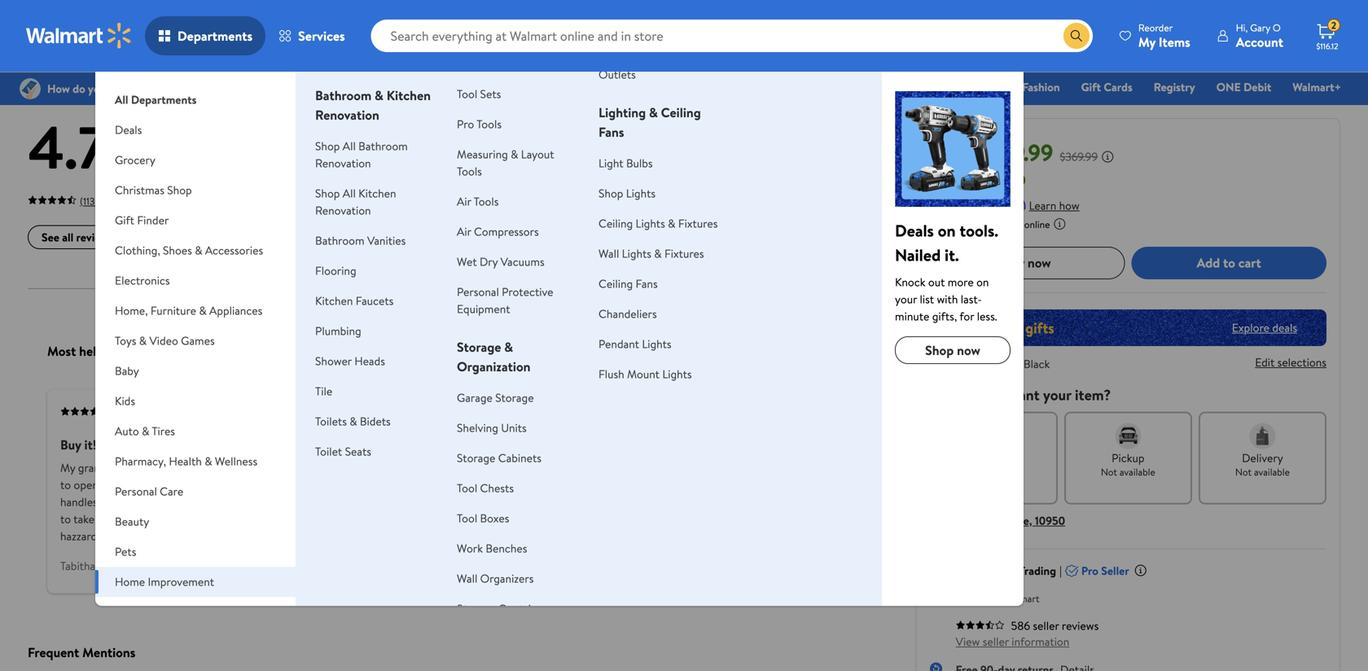 Task type: describe. For each thing, give the bounding box(es) containing it.
pro tools
[[457, 116, 502, 132]]

lighting & ceiling fans
[[599, 103, 701, 141]]

view seller information
[[956, 633, 1070, 649]]

ceiling fans link
[[599, 276, 658, 292]]

toilet seats link
[[315, 443, 371, 459]]

home link
[[964, 78, 1009, 96]]

tools inside "measuring & layout tools"
[[457, 163, 482, 179]]

deals for deals dropdown button
[[115, 122, 142, 138]]

seller for 586
[[1033, 618, 1059, 633]]

shop for shop all kitchen renovation
[[315, 185, 340, 201]]

you save $180.00
[[933, 171, 1026, 189]]

shower heads
[[315, 353, 385, 369]]

reviews for 586 seller reviews
[[1062, 618, 1099, 633]]

registry
[[1154, 79, 1195, 95]]

information
[[1012, 633, 1070, 649]]

most for most helpful positive review
[[47, 342, 76, 360]]

(1136 reviews)
[[80, 194, 137, 208]]

& right patio
[[143, 604, 151, 620]]

search icon image
[[1070, 29, 1083, 42]]

pickup
[[1112, 450, 1145, 466]]

shop for shop lights
[[599, 185, 623, 201]]

clothing,
[[115, 242, 160, 258]]

toys
[[115, 333, 136, 349]]

air for air compressors
[[457, 224, 471, 239]]

not for pickup
[[1101, 465, 1117, 479]]

gift cards
[[1081, 79, 1133, 95]]

0 vertical spatial all
[[115, 92, 128, 108]]

bulbs
[[626, 155, 653, 171]]

my up open
[[60, 460, 75, 476]]

fixtures for ceiling lights & fixtures
[[678, 215, 718, 231]]

1 horizontal spatial grandson
[[166, 477, 211, 493]]

and right see
[[176, 494, 194, 510]]

21 inside button
[[1016, 465, 1024, 479]]

2 are from the left
[[221, 494, 236, 510]]

auto
[[115, 423, 139, 439]]

seller for view
[[983, 633, 1009, 649]]

2 horizontal spatial so
[[774, 511, 785, 527]]

beauty
[[115, 514, 149, 529]]

gift for gift cards
[[1081, 79, 1101, 95]]

wall for wall lights & fixtures
[[599, 246, 619, 261]]

edit
[[1255, 354, 1275, 370]]

1 horizontal spatial so
[[676, 494, 687, 510]]

of down is
[[311, 477, 322, 493]]

4.7
[[28, 106, 108, 188]]

mentions
[[82, 643, 135, 661]]

toys & video games button
[[95, 326, 296, 356]]

gift finder button
[[95, 205, 296, 235]]

1 vertical spatial departments
[[131, 92, 197, 108]]

with inside buy it!!!! my grandson loves it!!!! the only thing wrong with it is the handles to open the door. my grandson can't get in and out of it. they handles are hard to see and they are insane awkward place. we had to take one of the windows off so he could get in it duke's of hazzard style! lol other than that it runs great and look!!!!!
[[283, 460, 304, 476]]

loves
[[126, 460, 151, 476]]

i
[[758, 494, 761, 510]]

grocery & essentials
[[531, 79, 633, 95]]

that inside buy it!!!! my grandson loves it!!!! the only thing wrong with it is the handles to open the door. my grandson can't get in and out of it. they handles are hard to see and they are insane awkward place. we had to take one of the windows off so he could get in it duke's of hazzard style! lol other than that it runs great and look!!!!!
[[201, 528, 221, 544]]

the right open
[[101, 477, 117, 493]]

1 are from the left
[[100, 494, 116, 510]]

chests
[[480, 480, 514, 496]]

lights for wall
[[622, 246, 652, 261]]

pro seller
[[1082, 563, 1130, 579]]

drive
[[751, 477, 776, 493]]

personal care
[[115, 483, 183, 499]]

out inside deals on tools. nailed it. knock out more on your list with last- minute gifts, for less.
[[928, 274, 945, 290]]

on inside 'my 2 year old absolutely loved this chevy truck! he drove every chance he had for a whole month! then the drive motor on the wheels went out and he was so disappointed.  i started researching and that seems to be a common problem with it so we decided to return.'
[[812, 477, 825, 493]]

to left see
[[143, 494, 154, 510]]

storage for containers
[[457, 601, 496, 617]]

storage for &
[[457, 338, 501, 356]]

all
[[62, 229, 73, 245]]

& inside bathroom & kitchen renovation
[[375, 86, 384, 104]]

deals inside deals on tools. nailed it. knock out more on your list with last- minute gifts, for less.
[[895, 219, 934, 242]]

0 horizontal spatial 21
[[874, 172, 883, 188]]

with up price when purchased online
[[969, 197, 990, 213]]

my inside reorder my items
[[1139, 33, 1156, 51]]

up to sixty percent off deals. shop now. image
[[930, 309, 1327, 346]]

2 for 2
[[1332, 18, 1337, 32]]

windows
[[151, 511, 193, 527]]

awkward
[[273, 494, 315, 510]]

auto & tires button
[[95, 416, 296, 446]]

he inside buy it!!!! my grandson loves it!!!! the only thing wrong with it is the handles to open the door. my grandson can't get in and out of it. they handles are hard to see and they are insane awkward place. we had to take one of the windows off so he could get in it duke's of hazzard style! lol other than that it runs great and look!!!!!
[[227, 511, 239, 527]]

1 horizontal spatial on
[[938, 219, 956, 242]]

had inside 'my 2 year old absolutely loved this chevy truck! he drove every chance he had for a whole month! then the drive motor on the wheels went out and he was so disappointed.  i started researching and that seems to be a common problem with it so we decided to return.'
[[590, 477, 607, 493]]

pendant lights link
[[599, 336, 672, 352]]

most for most helpful negative review
[[524, 342, 553, 360]]

home for home improvement
[[115, 574, 145, 590]]

0 horizontal spatial a
[[177, 229, 183, 245]]

debit
[[1244, 79, 1272, 95]]

tool boxes
[[457, 510, 509, 526]]

home improvement button
[[95, 567, 296, 597]]

available for delivery
[[1254, 465, 1290, 479]]

actual
[[930, 356, 962, 372]]

storage containers
[[457, 601, 552, 617]]

tool for tool chests
[[457, 480, 477, 496]]

shop all kitchen renovation
[[315, 185, 396, 218]]

progress bar for 39
[[519, 161, 866, 164]]

only
[[197, 460, 218, 476]]

air for air tools
[[457, 193, 471, 209]]

& left tires
[[142, 423, 149, 439]]

to left open
[[60, 477, 71, 493]]

light
[[599, 155, 624, 171]]

lights for ceiling
[[636, 215, 665, 231]]

pro for pro seller
[[1082, 563, 1099, 579]]

& right health
[[205, 453, 212, 469]]

storage up units
[[495, 390, 534, 406]]

one
[[97, 511, 116, 527]]

4
[[467, 136, 474, 152]]

write a review
[[147, 229, 218, 245]]

and up be
[[620, 494, 638, 510]]

& right furniture
[[199, 303, 207, 318]]

faucets
[[356, 293, 394, 309]]

they
[[336, 477, 359, 493]]

equipment
[[457, 301, 510, 317]]

tool for tool boxes
[[457, 510, 477, 526]]

to left take
[[60, 511, 71, 527]]

0 horizontal spatial 5
[[167, 106, 199, 188]]

& down departments dropdown button
[[184, 60, 197, 88]]

wet dry vacuums link
[[457, 254, 545, 270]]

the up the lol
[[132, 511, 148, 527]]

health
[[169, 453, 202, 469]]

1 vertical spatial it!!!!
[[154, 460, 174, 476]]

Walmart Site-Wide search field
[[371, 20, 1093, 52]]

1 horizontal spatial a
[[627, 477, 633, 493]]

2 inside 'my 2 year old absolutely loved this chevy truck! he drove every chance he had for a whole month! then the drive motor on the wheels went out and he was so disappointed.  i started researching and that seems to be a common problem with it so we decided to return.'
[[555, 460, 561, 476]]

stars for 4 stars
[[477, 136, 500, 152]]

personal for personal care
[[115, 483, 157, 499]]

1 horizontal spatial 5
[[467, 118, 473, 134]]

0 horizontal spatial get
[[240, 477, 257, 493]]

0 vertical spatial handles
[[345, 460, 382, 476]]

renovation for shop all bathroom renovation
[[315, 155, 371, 171]]

buy for buy now
[[1004, 254, 1025, 272]]

bathroom & kitchen renovation
[[315, 86, 431, 124]]

and up the return.
[[537, 511, 555, 527]]

to down researching
[[846, 511, 856, 527]]

out inside buy it!!!! my grandson loves it!!!! the only thing wrong with it is the handles to open the door. my grandson can't get in and out of it. they handles are hard to see and they are insane awkward place. we had to take one of the windows off so he could get in it duke's of hazzard style! lol other than that it runs great and look!!!!!
[[292, 477, 308, 493]]

lights right mount
[[662, 366, 692, 382]]

garden
[[153, 604, 190, 620]]

not for delivery
[[1236, 465, 1252, 479]]

the right then
[[732, 477, 749, 493]]

1 vertical spatial on
[[977, 274, 989, 290]]

tires
[[152, 423, 175, 439]]

gift cards link
[[1074, 78, 1140, 96]]

flush
[[599, 366, 625, 382]]

the down every
[[827, 477, 844, 493]]

kids button
[[95, 386, 296, 416]]

pharmacy, health & wellness button
[[95, 446, 296, 476]]

kitchen faucets link
[[315, 293, 394, 309]]

toy shop
[[906, 79, 950, 95]]

2 day from the left
[[482, 9, 497, 23]]

purchase
[[152, 405, 190, 419]]

2 for 2 stars
[[467, 172, 473, 188]]

reorder my items
[[1139, 21, 1191, 51]]

how
[[1059, 197, 1080, 213]]

electronics link
[[822, 78, 892, 96]]

1 vertical spatial fans
[[636, 276, 658, 292]]

of right one
[[118, 511, 129, 527]]

baby button
[[95, 356, 296, 386]]

organizers
[[480, 571, 534, 586]]

legal information image
[[1053, 217, 1067, 230]]

monroe,
[[991, 513, 1032, 528]]

disappointed.
[[690, 494, 755, 510]]

see all reviews link
[[28, 225, 127, 249]]

games
[[181, 333, 215, 349]]

departments inside dropdown button
[[178, 27, 253, 45]]

the
[[177, 460, 195, 476]]

and right great
[[286, 528, 304, 544]]

positive
[[122, 342, 167, 360]]

with inside deals on tools. nailed it. knock out more on your list with last- minute gifts, for less.
[[937, 291, 958, 307]]

1 3+ day shipping from the left
[[251, 9, 317, 23]]

0 vertical spatial in
[[260, 477, 268, 493]]

tool sets
[[457, 86, 501, 102]]

2 vertical spatial kitchen
[[315, 293, 353, 309]]

thing
[[221, 460, 246, 476]]

shop inside dropdown button
[[167, 182, 192, 198]]

month!
[[667, 477, 703, 493]]

delivery not available
[[1236, 450, 1290, 479]]

last-
[[961, 291, 982, 307]]

save
[[954, 172, 975, 188]]

absolutely
[[606, 460, 655, 476]]

home,
[[115, 303, 148, 318]]

fixtures for wall lights & fixtures
[[665, 246, 704, 261]]

garage storage
[[457, 390, 534, 406]]

1 vertical spatial he
[[640, 494, 652, 510]]

& down ceiling lights & fixtures "link" at the top
[[654, 246, 662, 261]]

that inside 'my 2 year old absolutely loved this chevy truck! he drove every chance he had for a whole month! then the drive motor on the wheels went out and he was so disappointed.  i started researching and that seems to be a common problem with it so we decided to return.'
[[557, 511, 578, 527]]

write a review link
[[134, 225, 232, 249]]

more
[[948, 274, 974, 290]]

3.4249 stars out of 5, based on 586 seller reviews element
[[956, 620, 1005, 630]]

gift for gift finder
[[115, 212, 134, 228]]

storage for cabinets
[[457, 450, 496, 466]]

shoes
[[163, 242, 192, 258]]

2 shipping from the left
[[499, 9, 534, 23]]

it left is
[[306, 460, 313, 476]]

& inside lighting & ceiling fans
[[649, 103, 658, 121]]

wall organizers link
[[457, 571, 534, 586]]

auto & tires
[[115, 423, 175, 439]]

walmart
[[1004, 592, 1040, 605]]

review for most helpful positive review
[[170, 342, 207, 360]]

the right is
[[326, 460, 342, 476]]

of inside '4.7 out of 5'
[[144, 148, 163, 175]]

fashion link
[[1015, 78, 1067, 96]]

wheels
[[537, 494, 571, 510]]

insane
[[239, 494, 270, 510]]

1 vertical spatial your
[[1043, 385, 1072, 405]]

1 3+ from the left
[[251, 9, 263, 23]]

& left the bidets
[[350, 413, 357, 429]]

& inside storage & organization
[[504, 338, 513, 356]]

every
[[822, 460, 849, 476]]

to inside button
[[1223, 254, 1236, 272]]

to left be
[[613, 511, 624, 527]]

air tools
[[457, 193, 499, 209]]



Task type: vqa. For each thing, say whether or not it's contained in the screenshot.
offers
no



Task type: locate. For each thing, give the bounding box(es) containing it.
for inside deals on tools. nailed it. knock out more on your list with last- minute gifts, for less.
[[960, 308, 974, 324]]

& right lighting
[[649, 103, 658, 121]]

light bulbs
[[599, 155, 653, 171]]

most left toys
[[47, 342, 76, 360]]

deals down 'all departments'
[[115, 122, 142, 138]]

3+ day shipping
[[251, 9, 317, 23], [469, 9, 534, 23]]

grandson up open
[[78, 460, 124, 476]]

& left the essentials
[[574, 79, 582, 95]]

stars for 5 stars
[[476, 118, 499, 134]]

intent image for delivery image
[[1250, 423, 1276, 449]]

had inside buy it!!!! my grandson loves it!!!! the only thing wrong with it is the handles to open the door. my grandson can't get in and out of it. they handles are hard to see and they are insane awkward place. we had to take one of the windows off so he could get in it duke's of hazzard style! lol other than that it runs great and look!!!!!
[[367, 494, 385, 510]]

pro
[[457, 116, 474, 132], [1082, 563, 1099, 579]]

star
[[473, 190, 492, 206]]

0 vertical spatial personal
[[457, 284, 499, 300]]

storage up organization
[[457, 338, 501, 356]]

departments
[[178, 27, 253, 45], [131, 92, 197, 108]]

0 horizontal spatial that
[[201, 528, 221, 544]]

available for pickup
[[1120, 465, 1156, 479]]

0 vertical spatial deals
[[483, 79, 510, 95]]

toilet
[[315, 443, 342, 459]]

0 horizontal spatial grandson
[[78, 460, 124, 476]]

buy now
[[1004, 254, 1051, 272]]

for down last-
[[960, 308, 974, 324]]

customer reviews & ratings
[[28, 60, 261, 88]]

my up see
[[148, 477, 163, 493]]

it!!!!
[[84, 436, 108, 454], [154, 460, 174, 476]]

wall organizers
[[457, 571, 534, 586]]

it down started
[[764, 511, 771, 527]]

1 vertical spatial had
[[367, 494, 385, 510]]

1 vertical spatial wall
[[457, 571, 478, 586]]

0 horizontal spatial for
[[610, 477, 625, 493]]

1 vertical spatial get
[[271, 511, 288, 527]]

1 day from the left
[[265, 9, 279, 23]]

0 vertical spatial wall
[[599, 246, 619, 261]]

& up wall lights & fixtures link
[[668, 215, 676, 231]]

not down the intent image for pickup
[[1101, 465, 1117, 479]]

so inside buy it!!!! my grandson loves it!!!! the only thing wrong with it is the handles to open the door. my grandson can't get in and out of it. they handles are hard to see and they are insane awkward place. we had to take one of the windows off so he could get in it duke's of hazzard style! lol other than that it runs great and look!!!!!
[[213, 511, 224, 527]]

learn how button
[[1029, 197, 1080, 214]]

common
[[650, 511, 693, 527]]

organization
[[457, 358, 531, 375]]

0 horizontal spatial on
[[812, 477, 825, 493]]

1 vertical spatial gift
[[115, 212, 134, 228]]

it inside 'my 2 year old absolutely loved this chevy truck! he drove every chance he had for a whole month! then the drive motor on the wheels went out and he was so disappointed.  i started researching and that seems to be a common problem with it so we decided to return.'
[[764, 511, 771, 527]]

researching
[[801, 494, 859, 510]]

2 product group from the left
[[683, 0, 877, 33]]

0 horizontal spatial pro
[[457, 116, 474, 132]]

it left runs
[[223, 528, 230, 544]]

all for shop all bathroom renovation
[[343, 138, 356, 154]]

1 horizontal spatial handles
[[345, 460, 382, 476]]

1 available from the left
[[1120, 465, 1156, 479]]

2 renovation from the top
[[315, 155, 371, 171]]

1 vertical spatial a
[[627, 477, 633, 493]]

1 vertical spatial progress bar
[[519, 161, 866, 164]]

your inside deals on tools. nailed it. knock out more on your list with last- minute gifts, for less.
[[895, 291, 917, 307]]

it!!!! left the at the bottom
[[154, 460, 174, 476]]

electronics inside dropdown button
[[115, 272, 170, 288]]

bathroom inside shop all bathroom renovation
[[359, 138, 408, 154]]

0 vertical spatial tool
[[457, 86, 477, 102]]

1 vertical spatial buy
[[60, 436, 81, 454]]

2
[[1332, 18, 1337, 32], [467, 172, 473, 188], [555, 460, 561, 476]]

and
[[271, 477, 289, 493], [176, 494, 194, 510], [620, 494, 638, 510], [537, 511, 555, 527], [286, 528, 304, 544]]

add to cart
[[1197, 254, 1261, 272]]

1 horizontal spatial fans
[[636, 276, 658, 292]]

see
[[157, 494, 173, 510]]

3+ up deals link
[[469, 9, 480, 23]]

out up seems
[[600, 494, 617, 510]]

reviews)
[[102, 194, 137, 208]]

available inside delivery not available
[[1254, 465, 1290, 479]]

kitchen down the flooring at the left of page
[[315, 293, 353, 309]]

lights up wall lights & fixtures link
[[636, 215, 665, 231]]

home for home
[[971, 79, 1001, 95]]

2 vertical spatial progress bar
[[519, 197, 866, 200]]

garage storage link
[[457, 390, 534, 406]]

0 horizontal spatial day
[[265, 9, 279, 23]]

0 horizontal spatial helpful
[[79, 342, 119, 360]]

1 progress bar from the top
[[519, 125, 866, 128]]

0 vertical spatial he
[[575, 477, 587, 493]]

shop now link
[[895, 336, 1011, 364]]

out inside '4.7 out of 5'
[[111, 148, 140, 175]]

2 air from the top
[[457, 224, 471, 239]]

day
[[265, 9, 279, 23], [482, 9, 497, 23]]

not down intent image for delivery on the bottom right of page
[[1236, 465, 1252, 479]]

out inside 'my 2 year old absolutely loved this chevy truck! he drove every chance he had for a whole month! then the drive motor on the wheels went out and he was so disappointed.  i started researching and that seems to be a common problem with it so we decided to return.'
[[600, 494, 617, 510]]

handles up take
[[60, 494, 98, 510]]

0 vertical spatial progress bar
[[519, 125, 866, 128]]

0 horizontal spatial wall
[[457, 571, 478, 586]]

1 horizontal spatial not
[[1236, 465, 1252, 479]]

0 horizontal spatial fans
[[599, 123, 624, 141]]

1 vertical spatial air
[[457, 224, 471, 239]]

not inside pickup not available
[[1101, 465, 1117, 479]]

pro up 4
[[457, 116, 474, 132]]

586 seller reviews
[[1011, 618, 1099, 633]]

with inside 'my 2 year old absolutely loved this chevy truck! he drove every chance he had for a whole month! then the drive motor on the wheels went out and he was so disappointed.  i started researching and that seems to be a common problem with it so we decided to return.'
[[740, 511, 761, 527]]

all down shop all bathroom renovation link
[[343, 185, 356, 201]]

& inside "measuring & layout tools"
[[511, 146, 518, 162]]

1 horizontal spatial pro
[[1082, 563, 1099, 579]]

air
[[457, 193, 471, 209], [457, 224, 471, 239]]

bathroom for vanities
[[315, 233, 365, 248]]

1 not from the left
[[1101, 465, 1117, 479]]

& up organization
[[504, 338, 513, 356]]

1 horizontal spatial wall
[[599, 246, 619, 261]]

3 progress bar from the top
[[519, 197, 866, 200]]

for for absolutely
[[610, 477, 625, 493]]

2 available from the left
[[1254, 465, 1290, 479]]

great
[[257, 528, 283, 544]]

1 horizontal spatial deals
[[483, 79, 510, 95]]

0 horizontal spatial are
[[100, 494, 116, 510]]

39
[[872, 154, 885, 170]]

mount
[[627, 366, 660, 382]]

helpful for negative
[[556, 342, 596, 360]]

open
[[74, 477, 98, 493]]

kitchen down shop all bathroom renovation link
[[359, 185, 396, 201]]

0 vertical spatial departments
[[178, 27, 253, 45]]

1 horizontal spatial most
[[524, 342, 553, 360]]

black
[[1024, 356, 1050, 372]]

it down awkward
[[302, 511, 309, 527]]

0 horizontal spatial now
[[957, 341, 981, 359]]

tools for air
[[474, 193, 499, 209]]

renovation up bathroom vanities
[[315, 202, 371, 218]]

home improvement image
[[895, 91, 1011, 207]]

1 product group from the left
[[31, 0, 225, 33]]

work
[[457, 540, 483, 556]]

0 horizontal spatial your
[[895, 291, 917, 307]]

for for it.
[[960, 308, 974, 324]]

view
[[956, 633, 980, 649]]

shop down shop all bathroom renovation link
[[315, 185, 340, 201]]

tool for tool sets
[[457, 86, 477, 102]]

all inside shop all bathroom renovation
[[343, 138, 356, 154]]

most
[[47, 342, 76, 360], [524, 342, 553, 360]]

of down we
[[345, 511, 355, 527]]

a right write
[[177, 229, 183, 245]]

2 progress bar from the top
[[519, 161, 866, 164]]

3 renovation from the top
[[315, 202, 371, 218]]

renovation for bathroom & kitchen renovation
[[315, 106, 379, 124]]

shop inside shop all kitchen renovation
[[315, 185, 340, 201]]

shop inside "link"
[[925, 341, 954, 359]]

had right we
[[367, 494, 385, 510]]

review inside write a review link
[[186, 229, 218, 245]]

wrong
[[249, 460, 280, 476]]

hi,
[[1236, 21, 1248, 35]]

1 tool from the top
[[457, 86, 477, 102]]

buy down the purchased
[[1004, 254, 1025, 272]]

storage inside storage & organization
[[457, 338, 501, 356]]

|
[[1060, 563, 1062, 579]]

0 vertical spatial kitchen
[[387, 86, 431, 104]]

personal for personal protective equipment
[[457, 284, 499, 300]]

storage & organization
[[457, 338, 531, 375]]

0 vertical spatial for
[[960, 308, 974, 324]]

not inside delivery not available
[[1236, 465, 1252, 479]]

it. inside buy it!!!! my grandson loves it!!!! the only thing wrong with it is the handles to open the door. my grandson can't get in and out of it. they handles are hard to see and they are insane awkward place. we had to take one of the windows off so he could get in it duke's of hazzard style! lol other than that it runs great and look!!!!!
[[324, 477, 334, 493]]

0 horizontal spatial it!!!!
[[84, 436, 108, 454]]

gift inside dropdown button
[[115, 212, 134, 228]]

1 vertical spatial 2
[[467, 172, 473, 188]]

reviews for see all reviews
[[76, 229, 113, 245]]

air left star
[[457, 193, 471, 209]]

sets
[[480, 86, 501, 102]]

renovation inside shop all kitchen renovation
[[315, 202, 371, 218]]

now inside button
[[1028, 254, 1051, 272]]

:
[[992, 356, 995, 372]]

1 horizontal spatial shipping
[[499, 9, 534, 23]]

hard
[[119, 494, 141, 510]]

of up christmas shop
[[144, 148, 163, 175]]

are up one
[[100, 494, 116, 510]]

4.7 out of 5
[[28, 106, 199, 188]]

reviews right the all on the left top of the page
[[76, 229, 113, 245]]

tool left boxes
[[457, 510, 477, 526]]

1 horizontal spatial seller
[[1033, 618, 1059, 633]]

compressors
[[474, 224, 539, 239]]

problem
[[696, 511, 737, 527]]

my
[[1139, 33, 1156, 51], [60, 460, 75, 476], [537, 460, 552, 476], [148, 477, 163, 493]]

stars down 3 stars on the top left of page
[[476, 172, 499, 188]]

stars for 3 stars
[[476, 154, 499, 170]]

& inside "dropdown button"
[[195, 242, 202, 258]]

0 vertical spatial renovation
[[315, 106, 379, 124]]

1 vertical spatial in
[[291, 511, 299, 527]]

walmart image
[[26, 23, 132, 49]]

bathroom for &
[[315, 86, 372, 104]]

stars for 2 stars
[[476, 172, 499, 188]]

2 3+ from the left
[[469, 9, 480, 23]]

home
[[971, 79, 1001, 95], [115, 574, 145, 590]]

1 horizontal spatial reviews
[[116, 60, 179, 88]]

1 horizontal spatial 21
[[1016, 465, 1024, 479]]

buy inside button
[[1004, 254, 1025, 272]]

deals inside deals dropdown button
[[115, 122, 142, 138]]

on down $18/mo
[[938, 219, 956, 242]]

with up gifts,
[[937, 291, 958, 307]]

progress bar for 974
[[519, 125, 866, 128]]

fans down wall lights & fixtures
[[636, 276, 658, 292]]

0 vertical spatial it!!!!
[[84, 436, 108, 454]]

1 most from the left
[[47, 342, 76, 360]]

deals
[[483, 79, 510, 95], [115, 122, 142, 138], [895, 219, 934, 242]]

storage cabinets
[[457, 450, 542, 466]]

1 helpful from the left
[[79, 342, 119, 360]]

buy inside buy it!!!! my grandson loves it!!!! the only thing wrong with it is the handles to open the door. my grandson can't get in and out of it. they handles are hard to see and they are insane awkward place. we had to take one of the windows off so he could get in it duke's of hazzard style! lol other than that it runs great and look!!!!!
[[60, 436, 81, 454]]

wet dry vacuums
[[457, 254, 545, 270]]

0 horizontal spatial not
[[1101, 465, 1117, 479]]

ceiling lights & fixtures
[[599, 215, 718, 231]]

pro for pro tools
[[457, 116, 474, 132]]

my left items on the top of page
[[1139, 33, 1156, 51]]

all down bathroom & kitchen renovation
[[343, 138, 356, 154]]

tool chests
[[457, 480, 514, 496]]

duke's
[[312, 511, 342, 527]]

it. inside deals on tools. nailed it. knock out more on your list with last- minute gifts, for less.
[[945, 244, 959, 266]]

ratings
[[202, 60, 261, 88]]

all for shop all kitchen renovation
[[343, 185, 356, 201]]

& right toys
[[139, 333, 147, 349]]

0 vertical spatial a
[[177, 229, 183, 245]]

renovation up shop all bathroom renovation
[[315, 106, 379, 124]]

progress bar up bulbs
[[519, 125, 866, 128]]

want
[[1009, 385, 1040, 405]]

my up chance
[[537, 460, 552, 476]]

so left we
[[774, 511, 785, 527]]

reviews right 586
[[1062, 618, 1099, 633]]

item?
[[1075, 385, 1111, 405]]

now for shop now
[[957, 341, 981, 359]]

grocery inside dropdown button
[[115, 152, 156, 168]]

2 tool from the top
[[457, 480, 477, 496]]

electronics up 974 at the right of the page
[[829, 79, 885, 95]]

shop lights
[[599, 185, 656, 201]]

get up insane
[[240, 477, 257, 493]]

2 most from the left
[[524, 342, 553, 360]]

storage down shelving
[[457, 450, 496, 466]]

product group
[[31, 0, 225, 33], [683, 0, 877, 33]]

and up awkward
[[271, 477, 289, 493]]

0 horizontal spatial product group
[[31, 0, 225, 33]]

shower
[[315, 353, 352, 369]]

deals inside deals link
[[483, 79, 510, 95]]

1 vertical spatial handles
[[60, 494, 98, 510]]

4 stars
[[467, 136, 500, 152]]

kitchen for shop all kitchen renovation
[[359, 185, 396, 201]]

fixtures down ceiling lights & fixtures "link" at the top
[[665, 246, 704, 261]]

deals for deals link
[[483, 79, 510, 95]]

1 horizontal spatial grocery
[[531, 79, 571, 95]]

review for most helpful negative review
[[651, 342, 688, 360]]

he
[[773, 460, 788, 476]]

0 vertical spatial had
[[590, 477, 607, 493]]

lights up flush mount lights link
[[642, 336, 672, 352]]

available inside pickup not available
[[1120, 465, 1156, 479]]

learn more about strikethrough prices image
[[1101, 150, 1114, 163]]

pro left the seller at bottom right
[[1082, 563, 1099, 579]]

tool
[[457, 86, 477, 102], [457, 480, 477, 496], [457, 510, 477, 526]]

plumbing
[[315, 323, 361, 339]]

0 vertical spatial grandson
[[78, 460, 124, 476]]

handles down the seats at left
[[345, 460, 382, 476]]

1 horizontal spatial electronics
[[829, 79, 885, 95]]

0 vertical spatial get
[[240, 477, 257, 493]]

0 vertical spatial 2
[[1332, 18, 1337, 32]]

now for buy now
[[1028, 254, 1051, 272]]

3 tool from the top
[[457, 510, 477, 526]]

kitchen inside bathroom & kitchen renovation
[[387, 86, 431, 104]]

grocery for grocery
[[115, 152, 156, 168]]

47
[[872, 190, 885, 206]]

1 horizontal spatial for
[[960, 308, 974, 324]]

ceiling inside lighting & ceiling fans
[[661, 103, 701, 121]]

1 vertical spatial tools
[[457, 163, 482, 179]]

2 vertical spatial reviews
[[1062, 618, 1099, 633]]

1 renovation from the top
[[315, 106, 379, 124]]

now inside "link"
[[957, 341, 981, 359]]

my inside 'my 2 year old absolutely loved this chevy truck! he drove every chance he had for a whole month! then the drive motor on the wheels went out and he was so disappointed.  i started researching and that seems to be a common problem with it so we decided to return.'
[[537, 460, 552, 476]]

air up wet
[[457, 224, 471, 239]]

stars up the 4 stars
[[476, 118, 499, 134]]

1 horizontal spatial are
[[221, 494, 236, 510]]

0 horizontal spatial 3+
[[251, 9, 263, 23]]

toilets & bidets link
[[315, 413, 391, 429]]

electronics for electronics dropdown button
[[115, 272, 170, 288]]

0 horizontal spatial buy
[[60, 436, 81, 454]]

so
[[676, 494, 687, 510], [213, 511, 224, 527], [774, 511, 785, 527]]

0 vertical spatial that
[[557, 511, 578, 527]]

shop inside shop all bathroom renovation
[[315, 138, 340, 154]]

buy now button
[[930, 247, 1125, 279]]

1 horizontal spatial get
[[271, 511, 288, 527]]

o
[[1273, 21, 1281, 35]]

available down the intent image for pickup
[[1120, 465, 1156, 479]]

1 vertical spatial electronics
[[115, 272, 170, 288]]

3+
[[251, 9, 263, 23], [469, 9, 480, 23]]

1 horizontal spatial helpful
[[556, 342, 596, 360]]

grocery for grocery & essentials
[[531, 79, 571, 95]]

flooring link
[[315, 263, 356, 279]]

seller down 3.4249 stars out of 5, based on 586 seller reviews element
[[983, 633, 1009, 649]]

tool left sets
[[457, 86, 477, 102]]

2 stars
[[467, 172, 499, 188]]

registry link
[[1147, 78, 1203, 96]]

electronics for electronics link
[[829, 79, 885, 95]]

helpful for positive
[[79, 342, 119, 360]]

lights for pendant
[[642, 336, 672, 352]]

ceiling up chandeliers link
[[599, 276, 633, 292]]

2 vertical spatial on
[[812, 477, 825, 493]]

bathroom down bathroom & kitchen renovation
[[359, 138, 408, 154]]

2 vertical spatial bathroom
[[315, 233, 365, 248]]

get up great
[[271, 511, 288, 527]]

0 vertical spatial bathroom
[[315, 86, 372, 104]]

0 vertical spatial 21
[[874, 172, 883, 188]]

wall down work
[[457, 571, 478, 586]]

2 horizontal spatial he
[[640, 494, 652, 510]]

with left is
[[283, 460, 304, 476]]

kitchen for bathroom & kitchen renovation
[[387, 86, 431, 104]]

1 shipping from the left
[[282, 9, 317, 23]]

renovation inside bathroom & kitchen renovation
[[315, 106, 379, 124]]

0 horizontal spatial so
[[213, 511, 224, 527]]

renovation for shop all kitchen renovation
[[315, 202, 371, 218]]

0 vertical spatial tools
[[477, 116, 502, 132]]

patio & garden
[[115, 604, 190, 620]]

home up patio
[[115, 574, 145, 590]]

on up last-
[[977, 274, 989, 290]]

ceiling for fans
[[599, 276, 633, 292]]

your down knock
[[895, 291, 917, 307]]

& left layout
[[511, 146, 518, 162]]

lights down bulbs
[[626, 185, 656, 201]]

buy for buy it!!!! my grandson loves it!!!! the only thing wrong with it is the handles to open the door. my grandson can't get in and out of it. they handles are hard to see and they are insane awkward place. we had to take one of the windows off so he could get in it duke's of hazzard style! lol other than that it runs great and look!!!!!
[[60, 436, 81, 454]]

tools for pro
[[477, 116, 502, 132]]

progress bar for 47
[[519, 197, 866, 200]]

they
[[196, 494, 218, 510]]

it
[[306, 460, 313, 476], [302, 511, 309, 527], [764, 511, 771, 527], [223, 528, 230, 544]]

kitchen inside shop all kitchen renovation
[[359, 185, 396, 201]]

3 stars
[[467, 154, 499, 170]]

1 vertical spatial now
[[957, 341, 981, 359]]

personal inside personal protective equipment
[[457, 284, 499, 300]]

wall for wall organizers
[[457, 571, 478, 586]]

0 vertical spatial fans
[[599, 123, 624, 141]]

shop right toy
[[925, 79, 950, 95]]

2 horizontal spatial a
[[642, 511, 647, 527]]

for inside 'my 2 year old absolutely loved this chevy truck! he drove every chance he had for a whole month! then the drive motor on the wheels went out and he was so disappointed.  i started researching and that seems to be a common problem with it so we decided to return.'
[[610, 477, 625, 493]]

2 horizontal spatial deals
[[895, 219, 934, 242]]

grandson down the at the bottom
[[166, 477, 211, 493]]

2 helpful from the left
[[556, 342, 596, 360]]

deals up nailed on the right top of page
[[895, 219, 934, 242]]

1 horizontal spatial he
[[575, 477, 587, 493]]

how do you want your item?
[[930, 385, 1111, 405]]

so right off
[[213, 511, 224, 527]]

that
[[557, 511, 578, 527], [201, 528, 221, 544]]

bathroom up the flooring at the left of page
[[315, 233, 365, 248]]

1 horizontal spatial it!!!!
[[154, 460, 174, 476]]

fans inside lighting & ceiling fans
[[599, 123, 624, 141]]

renovation inside shop all bathroom renovation
[[315, 155, 371, 171]]

fans down lighting
[[599, 123, 624, 141]]

2 vertical spatial a
[[642, 511, 647, 527]]

walmart+ link
[[1286, 78, 1349, 96]]

all inside shop all kitchen renovation
[[343, 185, 356, 201]]

2 3+ day shipping from the left
[[469, 9, 534, 23]]

Search search field
[[371, 20, 1093, 52]]

the
[[326, 460, 342, 476], [101, 477, 117, 493], [732, 477, 749, 493], [827, 477, 844, 493], [132, 511, 148, 527]]

arrives dec 21 button
[[930, 412, 1058, 504]]

fulfilled
[[956, 592, 990, 605]]

buy
[[1004, 254, 1025, 272], [60, 436, 81, 454]]

1 vertical spatial reviews
[[76, 229, 113, 245]]

home left 'fashion'
[[971, 79, 1001, 95]]

ceiling for lights
[[599, 215, 633, 231]]

edit selections button
[[1255, 354, 1327, 370]]

storage down wall organizers
[[457, 601, 496, 617]]

he up runs
[[227, 511, 239, 527]]

home, furniture & appliances
[[115, 303, 263, 318]]

shop for shop now
[[925, 341, 954, 359]]

progress bar up ceiling lights & fixtures "link" at the top
[[519, 197, 866, 200]]

affirm image
[[993, 197, 1026, 210]]

bathroom inside bathroom & kitchen renovation
[[315, 86, 372, 104]]

ceiling down shop lights
[[599, 215, 633, 231]]

wall up ceiling fans
[[599, 246, 619, 261]]

2 vertical spatial renovation
[[315, 202, 371, 218]]

21 down 39
[[874, 172, 883, 188]]

pendant lights
[[599, 336, 672, 352]]

he down whole
[[640, 494, 652, 510]]

0 vertical spatial grocery
[[531, 79, 571, 95]]

stars right 3
[[476, 154, 499, 170]]

home inside dropdown button
[[115, 574, 145, 590]]

grocery
[[531, 79, 571, 95], [115, 152, 156, 168]]

progress bar
[[519, 125, 866, 128], [519, 161, 866, 164], [519, 197, 866, 200]]

color
[[965, 356, 992, 372]]

a down absolutely
[[627, 477, 633, 493]]

0 vertical spatial home
[[971, 79, 1001, 95]]

with down i
[[740, 511, 761, 527]]

586
[[1011, 618, 1030, 633]]

1 vertical spatial ceiling
[[599, 215, 633, 231]]

he up went
[[575, 477, 587, 493]]

1 air from the top
[[457, 193, 471, 209]]

1 vertical spatial all
[[343, 138, 356, 154]]

0 horizontal spatial deals
[[115, 122, 142, 138]]

bathroom vanities link
[[315, 233, 406, 248]]

2 not from the left
[[1236, 465, 1252, 479]]

reviews up 'all departments'
[[116, 60, 179, 88]]

shop for shop all bathroom renovation
[[315, 138, 340, 154]]

0 vertical spatial your
[[895, 291, 917, 307]]

home, furniture & appliances button
[[95, 296, 296, 326]]

ceiling right lighting
[[661, 103, 701, 121]]

patio
[[115, 604, 140, 620]]

intent image for pickup image
[[1115, 423, 1141, 449]]

lights for shop
[[626, 185, 656, 201]]

2 vertical spatial all
[[343, 185, 356, 201]]

personal inside dropdown button
[[115, 483, 157, 499]]

year
[[564, 460, 585, 476]]



